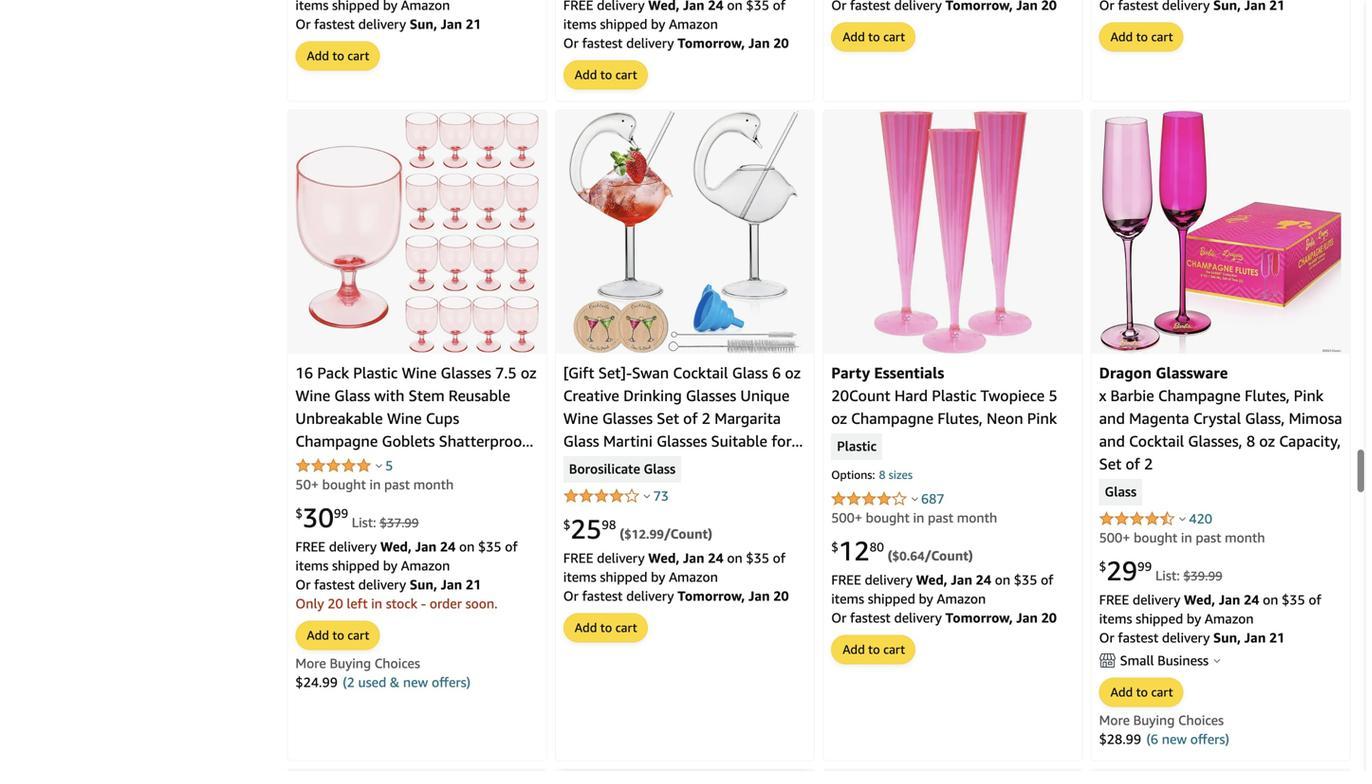Task type: locate. For each thing, give the bounding box(es) containing it.
1 horizontal spatial /count)
[[925, 548, 974, 564]]

$ inside $ 25 98 ( $12.99 /count)
[[564, 518, 571, 533]]

list:
[[352, 515, 376, 531], [1156, 568, 1181, 584]]

more
[[296, 656, 326, 672], [1100, 713, 1130, 728]]

20count hard plastic twopiece 5 oz champagne flutes, neon pink link
[[832, 387, 1058, 428]]

in for 687
[[914, 510, 925, 526]]

1 vertical spatial new
[[1162, 732, 1188, 747]]

choices
[[375, 656, 420, 672], [1179, 713, 1225, 728]]

new right (6
[[1162, 732, 1188, 747]]

0 horizontal spatial for
[[429, 455, 449, 473]]

99 inside $ 30 99 list: $37.99
[[334, 507, 348, 521]]

0 vertical spatial and
[[1100, 410, 1126, 428]]

( inside $ 12 80 ( $0.64 /count)
[[888, 548, 893, 564]]

1 horizontal spatial more
[[1100, 713, 1130, 728]]

0 horizontal spatial more
[[296, 656, 326, 672]]

list: for 29
[[1156, 568, 1181, 584]]

cocktail up 50+
[[296, 455, 351, 473]]

amazon
[[669, 16, 718, 32], [401, 558, 450, 574], [669, 569, 718, 585], [937, 591, 986, 607], [1205, 611, 1254, 627]]

buying up (6
[[1134, 713, 1175, 728]]

$ inside $ 12 80 ( $0.64 /count)
[[832, 540, 839, 555]]

1 vertical spatial party
[[296, 478, 332, 496]]

set inside [gift set]-swan cocktail glass 6 oz creative drinking glasses unique wine glasses set of 2 margarita glass martini glasses suitable for cocktail, wine, martini, tequila
[[657, 410, 680, 428]]

more up $28.99
[[1100, 713, 1130, 728]]

popover image left 5 link
[[376, 464, 383, 468]]

or
[[296, 16, 311, 32], [564, 35, 579, 51], [296, 577, 311, 593], [564, 588, 579, 604], [832, 610, 847, 626], [1100, 630, 1115, 646]]

flutes, left neon
[[938, 410, 983, 428]]

1 horizontal spatial new
[[1162, 732, 1188, 747]]

1 vertical spatial and
[[1100, 432, 1126, 450]]

champagne inside dragon glassware x barbie champagne flutes, pink and magenta crystal glass, mimosa and cocktail glasses, 8 oz capacity, set of 2
[[1159, 387, 1241, 405]]

party up "30"
[[296, 478, 332, 496]]

stem
[[409, 387, 445, 405]]

more up the '$24.99'
[[296, 656, 326, 672]]

popover image left 73
[[644, 494, 651, 499]]

wine down the "16"
[[296, 387, 331, 405]]

choices inside 'more buying choices $28.99 (6 new offers)'
[[1179, 713, 1225, 728]]

1 vertical spatial champagne
[[852, 410, 934, 428]]

in down 420 'link'
[[1182, 530, 1193, 546]]

0 vertical spatial new
[[403, 675, 428, 691]]

$ for 29
[[1100, 560, 1107, 574]]

1 vertical spatial or fastest delivery tomorrow, jan 20
[[564, 588, 789, 604]]

set inside dragon glassware x barbie champagne flutes, pink and magenta crystal glass, mimosa and cocktail glasses, 8 oz capacity, set of 2
[[1100, 455, 1122, 473]]

list: inside the $ 29 99 list: $39.99
[[1156, 568, 1181, 584]]

bokon 16 pack plastic wine glasses 7.5 oz wine glass with stem reusable unbreakable wine cups champagne goblets shatterpro... image
[[296, 112, 539, 353]]

glasses up reusable
[[441, 364, 491, 382]]

glass up unbreakable
[[334, 387, 370, 405]]

or fastest delivery tomorrow, jan 20
[[564, 35, 789, 51], [564, 588, 789, 604], [832, 610, 1057, 626]]

glassware
[[1156, 364, 1229, 382]]

free delivery wed, jan 24 on $35 of items shipped by amazon element
[[564, 0, 786, 32], [296, 539, 518, 574], [564, 551, 786, 585], [832, 572, 1054, 607], [1100, 592, 1322, 627]]

2 vertical spatial cocktail
[[296, 455, 351, 473]]

wine up goblets
[[387, 410, 422, 428]]

used
[[358, 675, 387, 691]]

or fastest delivery tomorrow, jan 20 element
[[832, 0, 1057, 13], [564, 35, 789, 51], [564, 588, 789, 604], [832, 610, 1057, 626]]

0 horizontal spatial plastic
[[353, 364, 398, 382]]

0 horizontal spatial 500+ bought in past month
[[832, 510, 998, 526]]

2 left margarita
[[702, 410, 711, 428]]

champagne down hard
[[852, 410, 934, 428]]

wine,
[[627, 455, 665, 473]]

party up 20count
[[832, 364, 871, 382]]

small business button
[[1100, 652, 1343, 671]]

24
[[440, 539, 456, 555], [708, 551, 724, 566], [976, 572, 992, 588], [1244, 592, 1260, 608]]

plastic inside 16 pack plastic wine glasses 7.5 oz wine glass with stem reusable unbreakable wine cups champagne goblets shatterproof cocktail drinkware for wedding party indoor drinking(pink)
[[353, 364, 398, 382]]

0 horizontal spatial bought
[[322, 477, 366, 493]]

or fastest delivery sun, jan 21 element
[[1100, 0, 1286, 13], [296, 16, 481, 32], [296, 577, 481, 593], [1100, 630, 1286, 646]]

/count) down 73 link
[[664, 526, 713, 542]]

1 vertical spatial sun,
[[410, 577, 438, 593]]

8 left sizes
[[879, 468, 886, 482]]

2 horizontal spatial bought
[[1134, 530, 1178, 546]]

1 horizontal spatial 2
[[1145, 455, 1154, 473]]

0 horizontal spatial party
[[296, 478, 332, 496]]

6
[[772, 364, 781, 382]]

goblets
[[382, 432, 435, 450]]

oz inside dragon glassware x barbie champagne flutes, pink and magenta crystal glass, mimosa and cocktail glasses, 8 oz capacity, set of 2
[[1260, 432, 1276, 450]]

( inside $ 25 98 ( $12.99 /count)
[[620, 526, 625, 542]]

1 horizontal spatial pink
[[1294, 387, 1324, 405]]

party essentials 20count hard plastic twopiece 5 oz champagne flutes, neon pink image
[[874, 111, 1033, 354]]

cocktail inside 16 pack plastic wine glasses 7.5 oz wine glass with stem reusable unbreakable wine cups champagne goblets shatterproof cocktail drinkware for wedding party indoor drinking(pink)
[[296, 455, 351, 473]]

(
[[620, 526, 625, 542], [888, 548, 893, 564]]

list: left "$39.99"
[[1156, 568, 1181, 584]]

420 link
[[1190, 511, 1213, 527]]

cups
[[426, 410, 460, 428]]

1 horizontal spatial popover image
[[912, 497, 919, 502]]

fastest
[[314, 16, 355, 32], [582, 35, 623, 51], [314, 577, 355, 593], [582, 588, 623, 604], [850, 610, 891, 626], [1118, 630, 1159, 646]]

offers) right &
[[432, 675, 471, 691]]

pink inside party essentials 20count hard plastic twopiece 5 oz champagne flutes, neon pink
[[1028, 410, 1058, 428]]

list: for 30
[[352, 515, 376, 531]]

500+
[[832, 510, 863, 526], [1100, 530, 1131, 546]]

champagne
[[1159, 387, 1241, 405], [852, 410, 934, 428], [296, 432, 378, 450]]

1 vertical spatial plastic
[[932, 387, 977, 405]]

flutes, inside party essentials 20count hard plastic twopiece 5 oz champagne flutes, neon pink
[[938, 410, 983, 428]]

0 vertical spatial or fastest delivery sun, jan 21
[[296, 16, 481, 32]]

99 down the indoor
[[334, 507, 348, 521]]

champagne inside party essentials 20count hard plastic twopiece 5 oz champagne flutes, neon pink
[[852, 410, 934, 428]]

1 horizontal spatial past
[[928, 510, 954, 526]]

offers) right (6
[[1191, 732, 1230, 747]]

cocktail inside [gift set]-swan cocktail glass 6 oz creative drinking glasses unique wine glasses set of 2 margarita glass martini glasses suitable for cocktail, wine, martini, tequila
[[673, 364, 729, 382]]

0 horizontal spatial cocktail
[[296, 455, 351, 473]]

cocktail down magenta
[[1130, 432, 1185, 450]]

more inside more buying choices $24.99 (2 used & new offers)
[[296, 656, 326, 672]]

popover image
[[376, 464, 383, 468], [912, 497, 919, 502]]

( right the 98
[[620, 526, 625, 542]]

drinkware
[[355, 455, 425, 473]]

pink
[[1294, 387, 1324, 405], [1028, 410, 1058, 428]]

0 vertical spatial plastic
[[353, 364, 398, 382]]

or fastest delivery sun, jan 21
[[296, 16, 481, 32], [296, 577, 481, 593], [1100, 630, 1286, 646]]

add
[[843, 30, 865, 44], [1111, 30, 1133, 44], [307, 48, 329, 63], [575, 67, 597, 82], [575, 621, 597, 635], [307, 628, 329, 643], [843, 643, 865, 657], [1111, 685, 1133, 700]]

1 vertical spatial for
[[429, 455, 449, 473]]

buying for (2
[[330, 656, 371, 672]]

glasses inside 16 pack plastic wine glasses 7.5 oz wine glass with stem reusable unbreakable wine cups champagne goblets shatterproof cocktail drinkware for wedding party indoor drinking(pink)
[[441, 364, 491, 382]]

1 horizontal spatial choices
[[1179, 713, 1225, 728]]

500+ up 12
[[832, 510, 863, 526]]

list: inside $ 30 99 list: $37.99
[[352, 515, 376, 531]]

0 vertical spatial 2
[[702, 410, 711, 428]]

1 vertical spatial more
[[1100, 713, 1130, 728]]

popover image for 5
[[376, 464, 383, 468]]

8
[[1247, 432, 1256, 450], [879, 468, 886, 482]]

0 horizontal spatial set
[[657, 410, 680, 428]]

0 vertical spatial for
[[772, 432, 792, 450]]

buying up the (2
[[330, 656, 371, 672]]

0 horizontal spatial offers)
[[432, 675, 471, 691]]

cocktail inside dragon glassware x barbie champagne flutes, pink and magenta crystal glass, mimosa and cocktail glasses, 8 oz capacity, set of 2
[[1130, 432, 1185, 450]]

0 vertical spatial 500+ bought in past month
[[832, 510, 998, 526]]

choices inside more buying choices $24.99 (2 used & new offers)
[[375, 656, 420, 672]]

in down 687
[[914, 510, 925, 526]]

plastic right hard
[[932, 387, 977, 405]]

$ 25 98 ( $12.99 /count)
[[564, 513, 713, 545]]

0 vertical spatial 8
[[1247, 432, 1256, 450]]

bought up $ 30 99 list: $37.99
[[322, 477, 366, 493]]

0 vertical spatial popover image
[[376, 464, 383, 468]]

for inside [gift set]-swan cocktail glass 6 oz creative drinking glasses unique wine glasses set of 2 margarita glass martini glasses suitable for cocktail, wine, martini, tequila
[[772, 432, 792, 450]]

2 vertical spatial plastic
[[837, 438, 877, 456]]

$ inside the $ 29 99 list: $39.99
[[1100, 560, 1107, 574]]

set down x
[[1100, 455, 1122, 473]]

crystal
[[1194, 410, 1242, 428]]

drinking(pink)
[[386, 478, 484, 496]]

1 vertical spatial set
[[1100, 455, 1122, 473]]

with
[[374, 387, 405, 405]]

0 horizontal spatial flutes,
[[938, 410, 983, 428]]

neon
[[987, 410, 1024, 428]]

cocktail
[[673, 364, 729, 382], [1130, 432, 1185, 450], [296, 455, 351, 473]]

pink inside dragon glassware x barbie champagne flutes, pink and magenta crystal glass, mimosa and cocktail glasses, 8 oz capacity, set of 2
[[1294, 387, 1324, 405]]

champagne down "glassware"
[[1159, 387, 1241, 405]]

popover image left 420 'link'
[[1180, 517, 1187, 522]]

1 horizontal spatial for
[[772, 432, 792, 450]]

flutes, up glass,
[[1245, 387, 1291, 405]]

500+ bought in past month down 687
[[832, 510, 998, 526]]

options:
[[832, 468, 876, 482]]

20
[[774, 35, 789, 51], [774, 588, 789, 604], [328, 596, 343, 612], [1042, 610, 1057, 626]]

5 right twopiece
[[1049, 387, 1058, 405]]

[gift set]-swan cocktail glass 6 oz creative drinking glasses unique wine glasses set of 2 margarita glass martini glasses... image
[[569, 111, 801, 354]]

0 vertical spatial 500+
[[832, 510, 863, 526]]

1 and from the top
[[1100, 410, 1126, 428]]

500+ bought in past month down 420 'link'
[[1100, 530, 1266, 546]]

dragon
[[1100, 364, 1152, 382]]

1 horizontal spatial 99
[[1138, 560, 1153, 574]]

1 vertical spatial popover image
[[1180, 517, 1187, 522]]

free down 29
[[1100, 592, 1130, 608]]

pink up mimosa
[[1294, 387, 1324, 405]]

1 vertical spatial 5
[[386, 458, 393, 474]]

plastic up options: at the bottom right
[[837, 438, 877, 456]]

free delivery wed, jan 24
[[296, 539, 459, 555], [564, 551, 727, 566], [832, 572, 995, 588], [1100, 592, 1263, 608]]

0 horizontal spatial popover image
[[376, 464, 383, 468]]

0 vertical spatial popover image
[[644, 494, 651, 499]]

oz down glass,
[[1260, 432, 1276, 450]]

choices up (6 new offers) link on the right bottom
[[1179, 713, 1225, 728]]

buying inside more buying choices $24.99 (2 used & new offers)
[[330, 656, 371, 672]]

oz down 20count
[[832, 410, 848, 428]]

1 horizontal spatial party
[[832, 364, 871, 382]]

99 inside the $ 29 99 list: $39.99
[[1138, 560, 1153, 574]]

add to cart button
[[833, 23, 915, 51], [1101, 23, 1183, 51], [297, 42, 379, 70], [565, 61, 647, 89], [565, 615, 647, 642], [297, 622, 379, 650], [833, 636, 915, 664], [1101, 679, 1183, 707]]

oz inside [gift set]-swan cocktail glass 6 oz creative drinking glasses unique wine glasses set of 2 margarita glass martini glasses suitable for cocktail, wine, martini, tequila
[[785, 364, 801, 382]]

2 vertical spatial champagne
[[296, 432, 378, 450]]

cart
[[884, 30, 906, 44], [1152, 30, 1174, 44], [348, 48, 370, 63], [616, 67, 638, 82], [616, 621, 638, 635], [348, 628, 370, 643], [884, 643, 906, 657], [1152, 685, 1174, 700]]

(6 new offers) link
[[1147, 732, 1230, 747]]

oz right 7.5
[[521, 364, 537, 382]]

offers) inside 'more buying choices $28.99 (6 new offers)'
[[1191, 732, 1230, 747]]

oz inside 16 pack plastic wine glasses 7.5 oz wine glass with stem reusable unbreakable wine cups champagne goblets shatterproof cocktail drinkware for wedding party indoor drinking(pink)
[[521, 364, 537, 382]]

wed, down $12.99
[[649, 551, 680, 566]]

5 link
[[386, 458, 393, 474]]

wine down creative
[[564, 410, 599, 428]]

new right &
[[403, 675, 428, 691]]

500+ up 29
[[1100, 530, 1131, 546]]

glasses up 'martini,'
[[657, 432, 707, 450]]

5 inside party essentials 20count hard plastic twopiece 5 oz champagne flutes, neon pink
[[1049, 387, 1058, 405]]

offers)
[[432, 675, 471, 691], [1191, 732, 1230, 747]]

1 vertical spatial 99
[[1138, 560, 1153, 574]]

list: left $37.99
[[352, 515, 376, 531]]

glass up cocktail,
[[564, 432, 600, 450]]

0 horizontal spatial pink
[[1028, 410, 1058, 428]]

month for 30
[[414, 477, 454, 493]]

more inside 'more buying choices $28.99 (6 new offers)'
[[1100, 713, 1130, 728]]

1 vertical spatial flutes,
[[938, 410, 983, 428]]

21
[[466, 16, 481, 32], [466, 577, 481, 593], [1270, 630, 1286, 646]]

for
[[772, 432, 792, 450], [429, 455, 449, 473]]

2 horizontal spatial past
[[1196, 530, 1222, 546]]

/count) down 687
[[925, 548, 974, 564]]

pink right neon
[[1028, 410, 1058, 428]]

2 down magenta
[[1145, 455, 1154, 473]]

99 for 29
[[1138, 560, 1153, 574]]

margarita
[[715, 410, 781, 428]]

687 link
[[922, 491, 945, 507]]

cocktail,
[[564, 455, 623, 473]]

in
[[370, 477, 381, 493], [914, 510, 925, 526], [1182, 530, 1193, 546], [371, 596, 383, 612]]

popover image left 687
[[912, 497, 919, 502]]

1 horizontal spatial buying
[[1134, 713, 1175, 728]]

$ inside $ 30 99 list: $37.99
[[296, 507, 303, 521]]

0 horizontal spatial 8
[[879, 468, 886, 482]]

2 horizontal spatial cocktail
[[1130, 432, 1185, 450]]

/count) for 25
[[664, 526, 713, 542]]

1 horizontal spatial flutes,
[[1245, 387, 1291, 405]]

on $35 of items shipped by amazon
[[564, 0, 786, 32], [296, 539, 518, 574], [564, 551, 786, 585], [832, 572, 1054, 607], [1100, 592, 1322, 627]]

1 horizontal spatial champagne
[[852, 410, 934, 428]]

in down drinkware
[[370, 477, 381, 493]]

0 vertical spatial (
[[620, 526, 625, 542]]

98
[[602, 518, 616, 533]]

/count) inside $ 12 80 ( $0.64 /count)
[[925, 548, 974, 564]]

popover image
[[644, 494, 651, 499], [1180, 517, 1187, 522]]

set down drinking
[[657, 410, 680, 428]]

for up the tequila
[[772, 432, 792, 450]]

1 horizontal spatial set
[[1100, 455, 1122, 473]]

of
[[773, 0, 786, 13], [684, 410, 698, 428], [1126, 455, 1141, 473], [505, 539, 518, 555], [773, 551, 786, 566], [1041, 572, 1054, 588], [1309, 592, 1322, 608]]

0 horizontal spatial popover image
[[644, 494, 651, 499]]

[gift
[[564, 364, 595, 382]]

choices up &
[[375, 656, 420, 672]]

bought up 80 at the right bottom
[[866, 510, 910, 526]]

1 vertical spatial 500+
[[1100, 530, 1131, 546]]

oz right 6
[[785, 364, 801, 382]]

1 vertical spatial cocktail
[[1130, 432, 1185, 450]]

0 vertical spatial or fastest delivery tomorrow, jan 20
[[564, 35, 789, 51]]

new
[[403, 675, 428, 691], [1162, 732, 1188, 747]]

1 vertical spatial offers)
[[1191, 732, 1230, 747]]

1 horizontal spatial popover image
[[1180, 517, 1187, 522]]

29
[[1107, 555, 1138, 587]]

wine inside [gift set]-swan cocktail glass 6 oz creative drinking glasses unique wine glasses set of 2 margarita glass martini glasses suitable for cocktail, wine, martini, tequila
[[564, 410, 599, 428]]

$24.99
[[296, 675, 338, 691]]

oz
[[521, 364, 537, 382], [785, 364, 801, 382], [832, 410, 848, 428], [1260, 432, 1276, 450]]

add to cart
[[843, 30, 906, 44], [1111, 30, 1174, 44], [307, 48, 370, 63], [575, 67, 638, 82], [575, 621, 638, 635], [307, 628, 370, 643], [843, 643, 906, 657], [1111, 685, 1174, 700]]

&
[[390, 675, 400, 691]]

/count) inside $ 25 98 ( $12.99 /count)
[[664, 526, 713, 542]]

for up drinking(pink)
[[429, 455, 449, 473]]

1 vertical spatial 21
[[466, 577, 481, 593]]

free delivery wed, jan 24 down $0.64
[[832, 572, 995, 588]]

glass up 73 link
[[644, 461, 676, 478]]

0 horizontal spatial (
[[620, 526, 625, 542]]

past down 420 'link'
[[1196, 530, 1222, 546]]

in for 5
[[370, 477, 381, 493]]

shipped
[[600, 16, 648, 32], [332, 558, 380, 574], [600, 569, 648, 585], [868, 591, 916, 607], [1136, 611, 1184, 627]]

0 vertical spatial 5
[[1049, 387, 1058, 405]]

1 horizontal spatial 8
[[1247, 432, 1256, 450]]

flutes,
[[1245, 387, 1291, 405], [938, 410, 983, 428]]

1 vertical spatial list:
[[1156, 568, 1181, 584]]

wed, down "$39.99"
[[1185, 592, 1216, 608]]

more for more buying choices $24.99 (2 used & new offers)
[[296, 656, 326, 672]]

x
[[1100, 387, 1107, 405]]

bought up the $ 29 99 list: $39.99
[[1134, 530, 1178, 546]]

2 vertical spatial or fastest delivery sun, jan 21
[[1100, 630, 1286, 646]]

wine up "stem" on the bottom of page
[[402, 364, 437, 382]]

0 vertical spatial more
[[296, 656, 326, 672]]

wine
[[402, 364, 437, 382], [296, 387, 331, 405], [387, 410, 422, 428], [564, 410, 599, 428]]

past for 30
[[384, 477, 410, 493]]

1 horizontal spatial 5
[[1049, 387, 1058, 405]]

0 horizontal spatial 2
[[702, 410, 711, 428]]

( right 80 at the right bottom
[[888, 548, 893, 564]]

1 vertical spatial 8
[[879, 468, 886, 482]]

0 horizontal spatial buying
[[330, 656, 371, 672]]

party inside 16 pack plastic wine glasses 7.5 oz wine glass with stem reusable unbreakable wine cups champagne goblets shatterproof cocktail drinkware for wedding party indoor drinking(pink)
[[296, 478, 332, 496]]

0 horizontal spatial 99
[[334, 507, 348, 521]]

on
[[727, 0, 743, 13], [459, 539, 475, 555], [727, 551, 743, 566], [995, 572, 1011, 588], [1263, 592, 1279, 608]]

1 horizontal spatial plastic
[[837, 438, 877, 456]]

bought for 29
[[1134, 530, 1178, 546]]

cocktail right swan
[[673, 364, 729, 382]]

0 vertical spatial offers)
[[432, 675, 471, 691]]

16 pack plastic wine glasses 7.5 oz wine glass with stem reusable unbreakable wine cups champagne goblets shatterproof cocktail drinkware for wedding party indoor drinking(pink) link
[[296, 364, 537, 496]]

buying inside 'more buying choices $28.99 (6 new offers)'
[[1134, 713, 1175, 728]]

0 vertical spatial cocktail
[[673, 364, 729, 382]]

1 vertical spatial choices
[[1179, 713, 1225, 728]]

bought for 30
[[322, 477, 366, 493]]

5 up '50+ bought in past month'
[[386, 458, 393, 474]]

past down the '687' link
[[928, 510, 954, 526]]

0 horizontal spatial 500+
[[832, 510, 863, 526]]

party essentials 20count hard plastic twopiece 5 oz champagne flutes, neon pink
[[832, 364, 1058, 428]]

glass
[[733, 364, 768, 382], [334, 387, 370, 405], [564, 432, 600, 450], [644, 461, 676, 478], [1105, 484, 1137, 501]]

offers) inside more buying choices $24.99 (2 used & new offers)
[[432, 675, 471, 691]]

free
[[296, 539, 326, 555], [564, 551, 594, 566], [832, 572, 862, 588], [1100, 592, 1130, 608]]

0 vertical spatial pink
[[1294, 387, 1324, 405]]

past down 5 link
[[384, 477, 410, 493]]

martini
[[604, 432, 653, 450]]

1 vertical spatial pink
[[1028, 410, 1058, 428]]

0 vertical spatial party
[[832, 364, 871, 382]]

0 vertical spatial set
[[657, 410, 680, 428]]

5
[[1049, 387, 1058, 405], [386, 458, 393, 474]]

0 vertical spatial past
[[384, 477, 410, 493]]

1 vertical spatial past
[[928, 510, 954, 526]]

champagne down unbreakable
[[296, 432, 378, 450]]

20count
[[832, 387, 891, 405]]

99
[[334, 507, 348, 521], [1138, 560, 1153, 574]]

in right left
[[371, 596, 383, 612]]

99 left "$39.99"
[[1138, 560, 1153, 574]]

500+ for 420
[[1100, 530, 1131, 546]]

8 down glass,
[[1247, 432, 1256, 450]]

plastic up with
[[353, 364, 398, 382]]

1 horizontal spatial list:
[[1156, 568, 1181, 584]]

2 inside [gift set]-swan cocktail glass 6 oz creative drinking glasses unique wine glasses set of 2 margarita glass martini glasses suitable for cocktail, wine, martini, tequila
[[702, 410, 711, 428]]

of inside [gift set]-swan cocktail glass 6 oz creative drinking glasses unique wine glasses set of 2 margarita glass martini glasses suitable for cocktail, wine, martini, tequila
[[684, 410, 698, 428]]

1 vertical spatial 2
[[1145, 455, 1154, 473]]



Task type: describe. For each thing, give the bounding box(es) containing it.
new inside 'more buying choices $28.99 (6 new offers)'
[[1162, 732, 1188, 747]]

500+ bought in past month for 420
[[1100, 530, 1266, 546]]

$28.99
[[1100, 732, 1142, 747]]

$12.99
[[625, 527, 664, 542]]

glass left 6
[[733, 364, 768, 382]]

left
[[347, 596, 368, 612]]

martini,
[[669, 455, 722, 473]]

champagne inside 16 pack plastic wine glasses 7.5 oz wine glass with stem reusable unbreakable wine cups champagne goblets shatterproof cocktail drinkware for wedding party indoor drinking(pink)
[[296, 432, 378, 450]]

/count) for 12
[[925, 548, 974, 564]]

popover image for 420
[[1180, 517, 1187, 522]]

hard
[[895, 387, 928, 405]]

magenta
[[1130, 410, 1190, 428]]

month for 29
[[1225, 530, 1266, 546]]

$39.99
[[1184, 569, 1223, 584]]

more for more buying choices $28.99 (6 new offers)
[[1100, 713, 1130, 728]]

73
[[654, 488, 669, 504]]

1 vertical spatial or fastest delivery sun, jan 21
[[296, 577, 481, 593]]

wed, down $37.99
[[380, 539, 412, 555]]

2 vertical spatial or fastest delivery tomorrow, jan 20
[[832, 610, 1057, 626]]

flutes, inside dragon glassware x barbie champagne flutes, pink and magenta crystal glass, mimosa and cocktail glasses, 8 oz capacity, set of 2
[[1245, 387, 1291, 405]]

free delivery wed, jan 24 on $35 of items shipped by amazon element containing on $35 of items shipped by amazon
[[564, 0, 786, 32]]

0 vertical spatial sun,
[[410, 16, 438, 32]]

stock
[[386, 596, 418, 612]]

mimosa
[[1289, 410, 1343, 428]]

order
[[430, 596, 462, 612]]

$ for 25
[[564, 518, 571, 533]]

0 vertical spatial tomorrow,
[[678, 35, 745, 51]]

$ 30 99 list: $37.99
[[296, 502, 419, 534]]

wedding
[[453, 455, 514, 473]]

plastic inside party essentials 20count hard plastic twopiece 5 oz champagne flutes, neon pink
[[932, 387, 977, 405]]

glass,
[[1246, 410, 1285, 428]]

business
[[1158, 653, 1209, 669]]

2 vertical spatial tomorrow,
[[946, 610, 1013, 626]]

500+ bought in past month for 687
[[832, 510, 998, 526]]

wed, down $0.64
[[917, 572, 948, 588]]

$ for 30
[[296, 507, 303, 521]]

borosilicate glass
[[569, 461, 676, 478]]

of inside dragon glassware x barbie champagne flutes, pink and magenta crystal glass, mimosa and cocktail glasses, 8 oz capacity, set of 2
[[1126, 455, 1141, 473]]

25
[[571, 513, 602, 545]]

past for 29
[[1196, 530, 1222, 546]]

capacity,
[[1280, 432, 1342, 450]]

(2
[[343, 675, 355, 691]]

(6
[[1147, 732, 1159, 747]]

2 inside dragon glassware x barbie champagne flutes, pink and magenta crystal glass, mimosa and cocktail glasses, 8 oz capacity, set of 2
[[1145, 455, 1154, 473]]

glasses up margarita
[[686, 387, 737, 405]]

1 vertical spatial month
[[957, 510, 998, 526]]

1 vertical spatial bought
[[866, 510, 910, 526]]

( for 25
[[620, 526, 625, 542]]

only
[[296, 596, 324, 612]]

reusable
[[449, 387, 511, 405]]

2 vertical spatial sun,
[[1214, 630, 1242, 646]]

73 link
[[654, 488, 669, 504]]

16 pack plastic wine glasses 7.5 oz wine glass with stem reusable unbreakable wine cups champagne goblets shatterproof cocktail drinkware for wedding party indoor drinking(pink)
[[296, 364, 537, 496]]

twopiece
[[981, 387, 1045, 405]]

for inside 16 pack plastic wine glasses 7.5 oz wine glass with stem reusable unbreakable wine cups champagne goblets shatterproof cocktail drinkware for wedding party indoor drinking(pink)
[[429, 455, 449, 473]]

only 20 left in stock - order soon.
[[296, 596, 498, 612]]

new inside more buying choices $24.99 (2 used & new offers)
[[403, 675, 428, 691]]

suitable
[[711, 432, 768, 450]]

glasses,
[[1189, 432, 1243, 450]]

(2 used & new offers) link
[[343, 675, 471, 691]]

$ 29 99 list: $39.99
[[1100, 555, 1223, 587]]

barbie
[[1111, 387, 1155, 405]]

more buying choices $28.99 (6 new offers)
[[1100, 713, 1230, 747]]

free delivery wed, jan 24 down "$39.99"
[[1100, 592, 1263, 608]]

0 vertical spatial 21
[[466, 16, 481, 32]]

50+ bought in past month
[[296, 477, 454, 493]]

drinking
[[624, 387, 682, 405]]

oz inside party essentials 20count hard plastic twopiece 5 oz champagne flutes, neon pink
[[832, 410, 848, 428]]

small
[[1121, 653, 1155, 669]]

more buying choices $24.99 (2 used & new offers)
[[296, 656, 471, 691]]

essentials
[[875, 364, 945, 382]]

shatterproof
[[439, 432, 528, 450]]

glass inside 16 pack plastic wine glasses 7.5 oz wine glass with stem reusable unbreakable wine cups champagne goblets shatterproof cocktail drinkware for wedding party indoor drinking(pink)
[[334, 387, 370, 405]]

free down 12
[[832, 572, 862, 588]]

0 horizontal spatial 5
[[386, 458, 393, 474]]

choices for offers)
[[1179, 713, 1225, 728]]

buying for (6
[[1134, 713, 1175, 728]]

set]-
[[599, 364, 632, 382]]

popover image for 687
[[912, 497, 919, 502]]

creative
[[564, 387, 620, 405]]

soon.
[[466, 596, 498, 612]]

x barbie champagne flutes, pink and magenta crystal glass, mimosa and cocktail glasses, 8 oz capacity, set of 2 link
[[1100, 387, 1343, 473]]

free delivery wed, jan 24 down $37.99
[[296, 539, 459, 555]]

popover image for 73
[[644, 494, 651, 499]]

$0.64
[[893, 549, 925, 564]]

in for 420
[[1182, 530, 1193, 546]]

free delivery wed, jan 24 down $12.99
[[564, 551, 727, 566]]

unbreakable
[[296, 410, 383, 428]]

[gift set]-swan cocktail glass 6 oz creative drinking glasses unique wine glasses set of 2 margarita glass martini glasses suitable for cocktail, wine, martini, tequila
[[564, 364, 801, 473]]

swan
[[632, 364, 669, 382]]

[gift set]-swan cocktail glass 6 oz creative drinking glasses unique wine glasses set of 2 margarita glass martini glasses suitable for cocktail, wine, martini, tequila link
[[564, 364, 803, 473]]

99 for 30
[[334, 507, 348, 521]]

glasses up 'martini' at left bottom
[[603, 410, 653, 428]]

tequila
[[726, 455, 776, 473]]

420
[[1190, 511, 1213, 527]]

free down "30"
[[296, 539, 326, 555]]

500+ for 687
[[832, 510, 863, 526]]

$ for 12
[[832, 540, 839, 555]]

8 sizes link
[[876, 468, 917, 486]]

-
[[421, 596, 426, 612]]

pack
[[317, 364, 349, 382]]

30
[[303, 502, 334, 534]]

dragon glassware x barbie champagne flutes, pink and magenta crystal glass, mimosa and cocktail glasses, 8 oz capacity, set of 2
[[1100, 364, 1343, 473]]

glass up 29
[[1105, 484, 1137, 501]]

choices for &
[[375, 656, 420, 672]]

12
[[839, 535, 870, 567]]

1 vertical spatial tomorrow,
[[678, 588, 745, 604]]

dragon glassware x barbie champagne flutes, pink and magenta crystal glass, mimosa and cocktail glasses, 8 oz capacity, se... image
[[1101, 111, 1342, 354]]

16
[[296, 364, 313, 382]]

2 and from the top
[[1100, 432, 1126, 450]]

50+
[[296, 477, 319, 493]]

free down 25
[[564, 551, 594, 566]]

687
[[922, 491, 945, 507]]

$ 12 80 ( $0.64 /count)
[[832, 535, 974, 567]]

80
[[870, 540, 885, 555]]

( for 12
[[888, 548, 893, 564]]

$37.99
[[380, 516, 419, 531]]

2 vertical spatial 21
[[1270, 630, 1286, 646]]

small business
[[1121, 653, 1209, 669]]

borosilicate
[[569, 461, 641, 478]]

indoor
[[336, 478, 382, 496]]

unique
[[741, 387, 790, 405]]

7.5
[[495, 364, 517, 382]]

sizes
[[889, 468, 913, 482]]

party inside party essentials 20count hard plastic twopiece 5 oz champagne flutes, neon pink
[[832, 364, 871, 382]]

8 inside dragon glassware x barbie champagne flutes, pink and magenta crystal glass, mimosa and cocktail glasses, 8 oz capacity, set of 2
[[1247, 432, 1256, 450]]



Task type: vqa. For each thing, say whether or not it's contained in the screenshot.
AMAZON
yes



